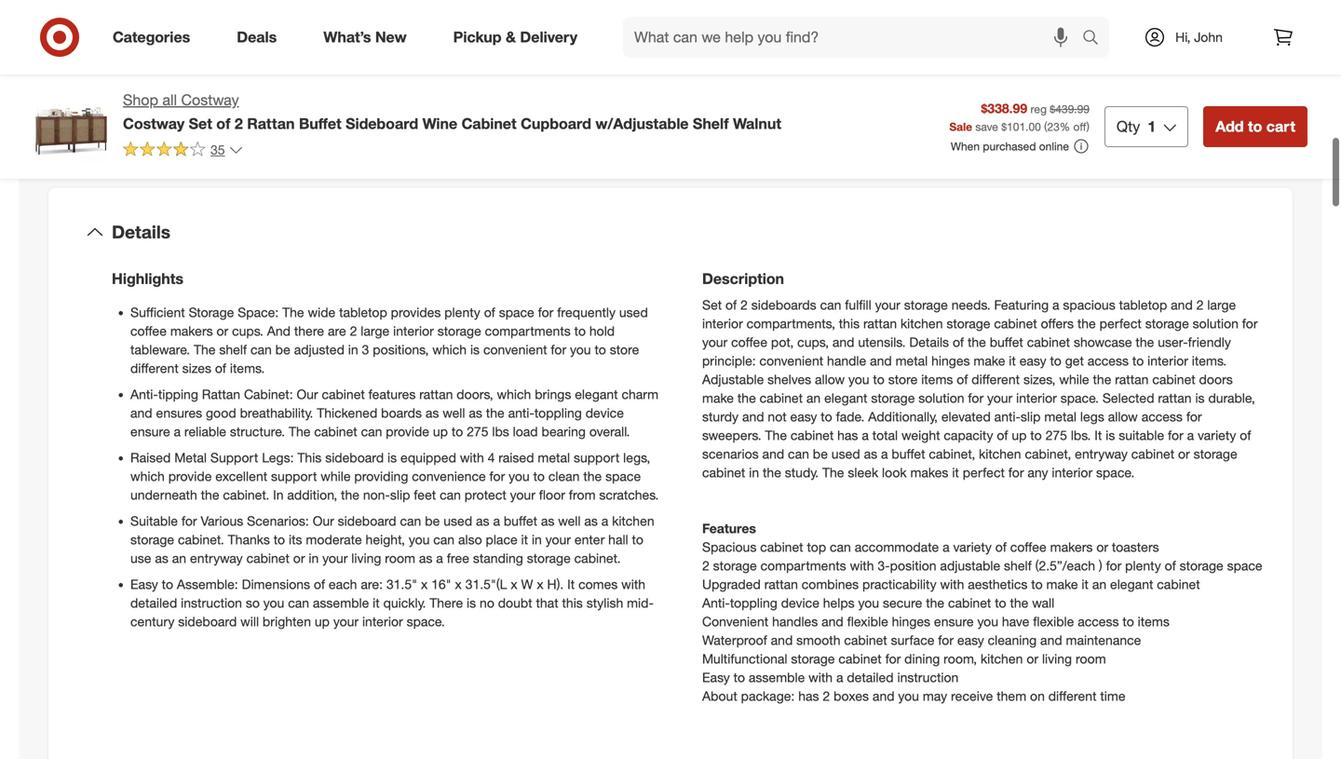 Task type: locate. For each thing, give the bounding box(es) containing it.
2 vertical spatial make
[[1046, 576, 1078, 592]]

room inside suitable for various scenarios: our sideboard can be used as a buffet as well as a kitchen storage cabinet. thanks to its moderate height, you can also place it in your enter hall to use as an entryway cabinet or in your living room as a free standing storage cabinet.
[[385, 550, 415, 566]]

room
[[385, 550, 415, 566], [1076, 650, 1106, 667]]

device up handles
[[781, 595, 819, 611]]

or inside "set of 2 sideboards can fulfill your storage needs. featuring a spacious tabletop and 2 large interior compartments, this rattan kitchen storage cabinet offers the perfect storage solution for your coffee pot, cups, and utensils. details of the buffet cabinet showcase the user-friendly principle: convenient handle and metal hinges make it easy to get access to interior items. adjustable shelves allow you to store items of different sizes, while the rattan cabinet doors make the cabinet an elegant storage solution for your interior space. selected rattan is durable, sturdy and not easy to fade. additionally, elevated anti-slip metal legs allow access for sweepers. the cabinet has a total weight capacity of up to 275 lbs. it is suitable for a variety of scenarios and can be used as a buffet cabinet, kitchen cabinet, entryway cabinet or storage cabinet in the study. the sleek look makes it perfect for any interior space."
[[1178, 446, 1190, 462]]

categories
[[113, 28, 190, 46]]

1 vertical spatial sideboard
[[338, 513, 396, 529]]

cabinet.
[[223, 487, 269, 503], [178, 531, 224, 548], [574, 550, 621, 566]]

convenient up brings
[[483, 341, 547, 358]]

while inside "set of 2 sideboards can fulfill your storage needs. featuring a spacious tabletop and 2 large interior compartments, this rattan kitchen storage cabinet offers the perfect storage solution for your coffee pot, cups, and utensils. details of the buffet cabinet showcase the user-friendly principle: convenient handle and metal hinges make it easy to get access to interior items. adjustable shelves allow you to store items of different sizes, while the rattan cabinet doors make the cabinet an elegant storage solution for your interior space. selected rattan is durable, sturdy and not easy to fade. additionally, elevated anti-slip metal legs allow access for sweepers. the cabinet has a total weight capacity of up to 275 lbs. it is suitable for a variety of scenarios and can be used as a buffet cabinet, kitchen cabinet, entryway cabinet or storage cabinet in the study. the sleek look makes it perfect for any interior space."
[[1059, 371, 1089, 387]]

1 horizontal spatial which
[[432, 341, 467, 358]]

surface
[[891, 632, 935, 648]]

access
[[1088, 353, 1129, 369], [1142, 408, 1183, 425], [1078, 613, 1119, 630]]

convenience
[[412, 468, 486, 484]]

2 horizontal spatial make
[[1046, 576, 1078, 592]]

assemble down "each" at the left bottom of page
[[313, 595, 369, 611]]

1 horizontal spatial compartments
[[761, 557, 846, 574]]

raised
[[130, 449, 171, 466]]

1 vertical spatial anti-
[[702, 595, 730, 611]]

can up the 'free'
[[433, 531, 455, 548]]

you
[[570, 341, 591, 358], [848, 371, 869, 387], [509, 468, 530, 484], [409, 531, 430, 548], [858, 595, 879, 611], [263, 595, 284, 611], [977, 613, 998, 630], [898, 688, 919, 704]]

1 flexible from the left
[[847, 613, 888, 630]]

1 horizontal spatial while
[[1059, 371, 1089, 387]]

friendly
[[1188, 334, 1231, 350]]

1 vertical spatial room
[[1076, 650, 1106, 667]]

0 horizontal spatial compartments
[[485, 323, 571, 339]]

anti- up the load
[[508, 405, 534, 421]]

store inside "set of 2 sideboards can fulfill your storage needs. featuring a spacious tabletop and 2 large interior compartments, this rattan kitchen storage cabinet offers the perfect storage solution for your coffee pot, cups, and utensils. details of the buffet cabinet showcase the user-friendly principle: convenient handle and metal hinges make it easy to get access to interior items. adjustable shelves allow you to store items of different sizes, while the rattan cabinet doors make the cabinet an elegant storage solution for your interior space. selected rattan is durable, sturdy and not easy to fade. additionally, elevated anti-slip metal legs allow access for sweepers. the cabinet has a total weight capacity of up to 275 lbs. it is suitable for a variety of scenarios and can be used as a buffet cabinet, kitchen cabinet, entryway cabinet or storage cabinet in the study. the sleek look makes it perfect for any interior space."
[[888, 371, 918, 387]]

makers inside features spacious cabinet top can accommodate a variety of coffee makers or toasters 2 storage compartments with 3-position adjustable shelf (2.5"/each ) for plenty of storage space upgraded rattan combines practicability with aesthetics to make it an elegant cabinet anti-toppling device helps you secure the cabinet to the wall convenient handles and flexible hinges ensure you have flexible access to items waterproof and smooth cabinet surface for easy cleaning and maintenance multifunctional storage cabinet for dining room, kitchen or living room easy to assemble with a detailed instruction about package: has 2 boxes and you may receive them on different time
[[1050, 539, 1093, 555]]

to down 'utensils.'
[[873, 371, 885, 387]]

sideboard up providing
[[325, 449, 384, 466]]

to inside raised metal support legs: this sideboard is equipped with 4 raised metal support legs, which provide excellent support while providing convenience for you to clean the space underneath the cabinet. in addition, the non-slip feet can protect your floor from scratches.
[[533, 468, 545, 484]]

0 horizontal spatial device
[[586, 405, 624, 421]]

sideboard for our
[[338, 513, 396, 529]]

275 inside "set of 2 sideboards can fulfill your storage needs. featuring a spacious tabletop and 2 large interior compartments, this rattan kitchen storage cabinet offers the perfect storage solution for your coffee pot, cups, and utensils. details of the buffet cabinet showcase the user-friendly principle: convenient handle and metal hinges make it easy to get access to interior items. adjustable shelves allow you to store items of different sizes, while the rattan cabinet doors make the cabinet an elegant storage solution for your interior space. selected rattan is durable, sturdy and not easy to fade. additionally, elevated anti-slip metal legs allow access for sweepers. the cabinet has a total weight capacity of up to 275 lbs. it is suitable for a variety of scenarios and can be used as a buffet cabinet, kitchen cabinet, entryway cabinet or storage cabinet in the study. the sleek look makes it perfect for any interior space."
[[1046, 427, 1067, 443]]

details
[[112, 221, 170, 243], [909, 334, 949, 350]]

2 vertical spatial space
[[1227, 557, 1263, 574]]

0 vertical spatial anti-
[[130, 386, 158, 402]]

cupboard
[[521, 114, 591, 133]]

costway right all
[[181, 91, 239, 109]]

1 horizontal spatial this
[[839, 315, 860, 332]]

buffet up place
[[504, 513, 537, 529]]

an right use
[[172, 550, 186, 566]]

0 vertical spatial device
[[586, 405, 624, 421]]

0 vertical spatial easy
[[1020, 353, 1046, 369]]

which down raised
[[130, 468, 165, 484]]

frequently
[[557, 304, 616, 320]]

0 horizontal spatial provide
[[168, 468, 212, 484]]

an inside "set of 2 sideboards can fulfill your storage needs. featuring a spacious tabletop and 2 large interior compartments, this rattan kitchen storage cabinet offers the perfect storage solution for your coffee pot, cups, and utensils. details of the buffet cabinet showcase the user-friendly principle: convenient handle and metal hinges make it easy to get access to interior items. adjustable shelves allow you to store items of different sizes, while the rattan cabinet doors make the cabinet an elegant storage solution for your interior space. selected rattan is durable, sturdy and not easy to fade. additionally, elevated anti-slip metal legs allow access for sweepers. the cabinet has a total weight capacity of up to 275 lbs. it is suitable for a variety of scenarios and can be used as a buffet cabinet, kitchen cabinet, entryway cabinet or storage cabinet in the study. the sleek look makes it perfect for any interior space."
[[806, 390, 821, 406]]

0 horizontal spatial store
[[610, 341, 639, 358]]

1 horizontal spatial instruction
[[897, 669, 959, 685]]

) right (2.5"/each
[[1099, 557, 1102, 574]]

quickly.
[[383, 595, 426, 611]]

1 vertical spatial space
[[605, 468, 641, 484]]

0 horizontal spatial detailed
[[130, 595, 177, 611]]

living inside features spacious cabinet top can accommodate a variety of coffee makers or toasters 2 storage compartments with 3-position adjustable shelf (2.5"/each ) for plenty of storage space upgraded rattan combines practicability with aesthetics to make it an elegant cabinet anti-toppling device helps you secure the cabinet to the wall convenient handles and flexible hinges ensure you have flexible access to items waterproof and smooth cabinet surface for easy cleaning and maintenance multifunctional storage cabinet for dining room, kitchen or living room easy to assemble with a detailed instruction about package: has 2 boxes and you may receive them on different time
[[1042, 650, 1072, 667]]

1 vertical spatial cabinet.
[[178, 531, 224, 548]]

1 horizontal spatial store
[[888, 371, 918, 387]]

shelf up aesthetics
[[1004, 557, 1032, 574]]

our inside suitable for various scenarios: our sideboard can be used as a buffet as well as a kitchen storage cabinet. thanks to its moderate height, you can also place it in your enter hall to use as an entryway cabinet or in your living room as a free standing storage cabinet.
[[313, 513, 334, 529]]

0 horizontal spatial different
[[130, 360, 179, 376]]

space. down suitable
[[1096, 464, 1135, 481]]

0 horizontal spatial room
[[385, 550, 415, 566]]

items.
[[1192, 353, 1227, 369], [230, 360, 265, 376]]

1 vertical spatial which
[[497, 386, 531, 402]]

costway set of 2 rattan buffet sideboard  cabinet cupboard w/adjustable shelf, 5 of 11 image
[[348, 0, 648, 46]]

in
[[348, 341, 358, 358], [749, 464, 759, 481], [532, 531, 542, 548], [309, 550, 319, 566]]

rattan up the good
[[202, 386, 240, 402]]

1 horizontal spatial convenient
[[760, 353, 823, 369]]

which right positions, at the top of the page
[[432, 341, 467, 358]]

1 horizontal spatial has
[[837, 427, 858, 443]]

1 horizontal spatial different
[[972, 371, 1020, 387]]

1 horizontal spatial toppling
[[730, 595, 778, 611]]

your down moderate
[[322, 550, 348, 566]]

0 horizontal spatial details
[[112, 221, 170, 243]]

there
[[294, 323, 324, 339]]

variety
[[1198, 427, 1236, 443], [953, 539, 992, 555]]

0 vertical spatial ensure
[[130, 423, 170, 440]]

1 horizontal spatial space
[[605, 468, 641, 484]]

0 horizontal spatial convenient
[[483, 341, 547, 358]]

anti- inside anti-tipping rattan cabinet: our cabinet features rattan doors, which brings elegant charm and ensures good breathability. thickened boards as well as the anti-toppling device ensure a reliable structure. the cabinet can provide up to 275 lbs load bearing overall.
[[508, 405, 534, 421]]

used right frequently
[[619, 304, 648, 320]]

standing
[[473, 550, 523, 566]]

access up maintenance
[[1078, 613, 1119, 630]]

used inside "set of 2 sideboards can fulfill your storage needs. featuring a spacious tabletop and 2 large interior compartments, this rattan kitchen storage cabinet offers the perfect storage solution for your coffee pot, cups, and utensils. details of the buffet cabinet showcase the user-friendly principle: convenient handle and metal hinges make it easy to get access to interior items. adjustable shelves allow you to store items of different sizes, while the rattan cabinet doors make the cabinet an elegant storage solution for your interior space. selected rattan is durable, sturdy and not easy to fade. additionally, elevated anti-slip metal legs allow access for sweepers. the cabinet has a total weight capacity of up to 275 lbs. it is suitable for a variety of scenarios and can be used as a buffet cabinet, kitchen cabinet, entryway cabinet or storage cabinet in the study. the sleek look makes it perfect for any interior space."
[[832, 446, 860, 462]]

legs,
[[623, 449, 650, 466]]

large
[[1207, 297, 1236, 313], [361, 323, 389, 339]]

floor
[[539, 487, 565, 503]]

0 horizontal spatial metal
[[538, 449, 570, 466]]

it inside easy to assemble: dimensions of each are: 31.5" x 16" x 31.5"(l x w x h). it comes with detailed instruction so you can assemble it quickly. there is no doubt that this stylish mid- century sideboard will brighten up your interior space.
[[567, 576, 575, 592]]

0 horizontal spatial be
[[275, 341, 290, 358]]

a down the ensures
[[174, 423, 181, 440]]

16"
[[431, 576, 451, 592]]

raised
[[499, 449, 534, 466]]

sideboard inside easy to assemble: dimensions of each are: 31.5" x 16" x 31.5"(l x w x h). it comes with detailed instruction so you can assemble it quickly. there is no doubt that this stylish mid- century sideboard will brighten up your interior space.
[[178, 613, 237, 630]]

as up sleek
[[864, 446, 877, 462]]

up
[[433, 423, 448, 440], [1012, 427, 1027, 443], [315, 613, 330, 630]]

2 vertical spatial used
[[444, 513, 472, 529]]

makers inside 'sufficient storage space: the wide tabletop provides plenty of space for frequently used coffee makers or cups. and there are 2 large interior storage compartments to hold tableware. the shelf can be adjusted in 3 positions, which is convenient for you to store different sizes of items.'
[[170, 323, 213, 339]]

interior
[[702, 315, 743, 332], [393, 323, 434, 339], [1148, 353, 1188, 369], [1016, 390, 1057, 406], [1052, 464, 1093, 481], [362, 613, 403, 630]]

set inside 'shop all costway costway set of 2 rattan buffet sideboard wine cabinet cupboard w/adjustable shelf walnut'
[[189, 114, 212, 133]]

easy up sizes,
[[1020, 353, 1046, 369]]

elegant inside "set of 2 sideboards can fulfill your storage needs. featuring a spacious tabletop and 2 large interior compartments, this rattan kitchen storage cabinet offers the perfect storage solution for your coffee pot, cups, and utensils. details of the buffet cabinet showcase the user-friendly principle: convenient handle and metal hinges make it easy to get access to interior items. adjustable shelves allow you to store items of different sizes, while the rattan cabinet doors make the cabinet an elegant storage solution for your interior space. selected rattan is durable, sturdy and not easy to fade. additionally, elevated anti-slip metal legs allow access for sweepers. the cabinet has a total weight capacity of up to 275 lbs. it is suitable for a variety of scenarios and can be used as a buffet cabinet, kitchen cabinet, entryway cabinet or storage cabinet in the study. the sleek look makes it perfect for any interior space."
[[824, 390, 868, 406]]

the down spacious
[[1077, 315, 1096, 332]]

0 horizontal spatial ensure
[[130, 423, 170, 440]]

it right place
[[521, 531, 528, 548]]

there
[[430, 595, 463, 611]]

cabinet down thickened
[[314, 423, 357, 440]]

instruction down dining at the bottom
[[897, 669, 959, 685]]

1 horizontal spatial device
[[781, 595, 819, 611]]

2 vertical spatial which
[[130, 468, 165, 484]]

be inside suitable for various scenarios: our sideboard can be used as a buffet as well as a kitchen storage cabinet. thanks to its moderate height, you can also place it in your enter hall to use as an entryway cabinet or in your living room as a free standing storage cabinet.
[[425, 513, 440, 529]]

details inside details dropdown button
[[112, 221, 170, 243]]

to down 'hold'
[[595, 341, 606, 358]]

can up brighten
[[288, 595, 309, 611]]

detailed inside features spacious cabinet top can accommodate a variety of coffee makers or toasters 2 storage compartments with 3-position adjustable shelf (2.5"/each ) for plenty of storage space upgraded rattan combines practicability with aesthetics to make it an elegant cabinet anti-toppling device helps you secure the cabinet to the wall convenient handles and flexible hinges ensure you have flexible access to items waterproof and smooth cabinet surface for easy cleaning and maintenance multifunctional storage cabinet for dining room, kitchen or living room easy to assemble with a detailed instruction about package: has 2 boxes and you may receive them on different time
[[847, 669, 894, 685]]

1 vertical spatial allow
[[1108, 408, 1138, 425]]

1 horizontal spatial it
[[1095, 427, 1102, 443]]

new
[[375, 28, 407, 46]]

various
[[201, 513, 243, 529]]

your up the elevated
[[987, 390, 1013, 406]]

0 horizontal spatial set
[[189, 114, 212, 133]]

anti- down upgraded
[[702, 595, 730, 611]]

1 vertical spatial details
[[909, 334, 949, 350]]

interior inside easy to assemble: dimensions of each are: 31.5" x 16" x 31.5"(l x w x h). it comes with detailed instruction so you can assemble it quickly. there is no doubt that this stylish mid- century sideboard will brighten up your interior space.
[[362, 613, 403, 630]]

doors
[[1199, 371, 1233, 387]]

is up providing
[[387, 449, 397, 466]]

for inside suitable for various scenarios: our sideboard can be used as a buffet as well as a kitchen storage cabinet. thanks to its moderate height, you can also place it in your enter hall to use as an entryway cabinet or in your living room as a free standing storage cabinet.
[[181, 513, 197, 529]]

0 vertical spatial shelf
[[219, 341, 247, 358]]

device up 'overall.' on the bottom left
[[586, 405, 624, 421]]

used
[[619, 304, 648, 320], [832, 446, 860, 462], [444, 513, 472, 529]]

a down total at right
[[881, 446, 888, 462]]

as inside "set of 2 sideboards can fulfill your storage needs. featuring a spacious tabletop and 2 large interior compartments, this rattan kitchen storage cabinet offers the perfect storage solution for your coffee pot, cups, and utensils. details of the buffet cabinet showcase the user-friendly principle: convenient handle and metal hinges make it easy to get access to interior items. adjustable shelves allow you to store items of different sizes, while the rattan cabinet doors make the cabinet an elegant storage solution for your interior space. selected rattan is durable, sturdy and not easy to fade. additionally, elevated anti-slip metal legs allow access for sweepers. the cabinet has a total weight capacity of up to 275 lbs. it is suitable for a variety of scenarios and can be used as a buffet cabinet, kitchen cabinet, entryway cabinet or storage cabinet in the study. the sleek look makes it perfect for any interior space."
[[864, 446, 877, 462]]

1 vertical spatial easy
[[702, 669, 730, 685]]

flexible down wall
[[1033, 613, 1074, 630]]

has down "fade."
[[837, 427, 858, 443]]

addition,
[[287, 487, 337, 503]]

0 vertical spatial rattan
[[247, 114, 295, 133]]

0 vertical spatial perfect
[[1100, 315, 1142, 332]]

our inside anti-tipping rattan cabinet: our cabinet features rattan doors, which brings elegant charm and ensures good breathability. thickened boards as well as the anti-toppling device ensure a reliable structure. the cabinet can provide up to 275 lbs load bearing overall.
[[297, 386, 318, 402]]

hinges up the elevated
[[931, 353, 970, 369]]

2 vertical spatial be
[[425, 513, 440, 529]]

toasters
[[1112, 539, 1159, 555]]

it inside easy to assemble: dimensions of each are: 31.5" x 16" x 31.5"(l x w x h). it comes with detailed instruction so you can assemble it quickly. there is no doubt that this stylish mid- century sideboard will brighten up your interior space.
[[373, 595, 380, 611]]

0 horizontal spatial this
[[562, 595, 583, 611]]

used up sleek
[[832, 446, 860, 462]]

secure
[[883, 595, 922, 611]]

1 horizontal spatial flexible
[[1033, 613, 1074, 630]]

provide down "boards"
[[386, 423, 429, 440]]

2 inside 'sufficient storage space: the wide tabletop provides plenty of space for frequently used coffee makers or cups. and there are 2 large interior storage compartments to hold tableware. the shelf can be adjusted in 3 positions, which is convenient for you to store different sizes of items.'
[[350, 323, 357, 339]]

1 horizontal spatial be
[[425, 513, 440, 529]]

cart
[[1266, 117, 1296, 136]]

0 vertical spatial toppling
[[534, 405, 582, 421]]

features
[[702, 520, 756, 536]]

can down thickened
[[361, 423, 382, 440]]

1 vertical spatial this
[[562, 595, 583, 611]]

anti- inside features spacious cabinet top can accommodate a variety of coffee makers or toasters 2 storage compartments with 3-position adjustable shelf (2.5"/each ) for plenty of storage space upgraded rattan combines practicability with aesthetics to make it an elegant cabinet anti-toppling device helps you secure the cabinet to the wall convenient handles and flexible hinges ensure you have flexible access to items waterproof and smooth cabinet surface for easy cleaning and maintenance multifunctional storage cabinet for dining room, kitchen or living room easy to assemble with a detailed instruction about package: has 2 boxes and you may receive them on different time
[[702, 595, 730, 611]]

slip inside "set of 2 sideboards can fulfill your storage needs. featuring a spacious tabletop and 2 large interior compartments, this rattan kitchen storage cabinet offers the perfect storage solution for your coffee pot, cups, and utensils. details of the buffet cabinet showcase the user-friendly principle: convenient handle and metal hinges make it easy to get access to interior items. adjustable shelves allow you to store items of different sizes, while the rattan cabinet doors make the cabinet an elegant storage solution for your interior space. selected rattan is durable, sturdy and not easy to fade. additionally, elevated anti-slip metal legs allow access for sweepers. the cabinet has a total weight capacity of up to 275 lbs. it is suitable for a variety of scenarios and can be used as a buffet cabinet, kitchen cabinet, entryway cabinet or storage cabinet in the study. the sleek look makes it perfect for any interior space."
[[1021, 408, 1041, 425]]

1 horizontal spatial set
[[702, 297, 722, 313]]

rattan down show
[[247, 114, 295, 133]]

excellent
[[215, 468, 267, 484]]

provide inside raised metal support legs: this sideboard is equipped with 4 raised metal support legs, which provide excellent support while providing convenience for you to clean the space underneath the cabinet. in addition, the non-slip feet can protect your floor from scratches.
[[168, 468, 212, 484]]

0 vertical spatial space
[[499, 304, 534, 320]]

rattan inside features spacious cabinet top can accommodate a variety of coffee makers or toasters 2 storage compartments with 3-position adjustable shelf (2.5"/each ) for plenty of storage space upgraded rattan combines practicability with aesthetics to make it an elegant cabinet anti-toppling device helps you secure the cabinet to the wall convenient handles and flexible hinges ensure you have flexible access to items waterproof and smooth cabinet surface for easy cleaning and maintenance multifunctional storage cabinet for dining room, kitchen or living room easy to assemble with a detailed instruction about package: has 2 boxes and you may receive them on different time
[[764, 576, 798, 592]]

smooth
[[796, 632, 841, 648]]

well up 'enter'
[[558, 513, 581, 529]]

access inside features spacious cabinet top can accommodate a variety of coffee makers or toasters 2 storage compartments with 3-position adjustable shelf (2.5"/each ) for plenty of storage space upgraded rattan combines practicability with aesthetics to make it an elegant cabinet anti-toppling device helps you secure the cabinet to the wall convenient handles and flexible hinges ensure you have flexible access to items waterproof and smooth cabinet surface for easy cleaning and maintenance multifunctional storage cabinet for dining room, kitchen or living room easy to assemble with a detailed instruction about package: has 2 boxes and you may receive them on different time
[[1078, 613, 1119, 630]]

the inside anti-tipping rattan cabinet: our cabinet features rattan doors, which brings elegant charm and ensures good breathability. thickened boards as well as the anti-toppling device ensure a reliable structure. the cabinet can provide up to 275 lbs load bearing overall.
[[486, 405, 505, 421]]

allow
[[815, 371, 845, 387], [1108, 408, 1138, 425]]

1 vertical spatial instruction
[[897, 669, 959, 685]]

1 vertical spatial make
[[702, 390, 734, 406]]

as down 'floor'
[[541, 513, 555, 529]]

up inside anti-tipping rattan cabinet: our cabinet features rattan doors, which brings elegant charm and ensures good breathability. thickened boards as well as the anti-toppling device ensure a reliable structure. the cabinet can provide up to 275 lbs load bearing overall.
[[433, 423, 448, 440]]

store inside 'sufficient storage space: the wide tabletop provides plenty of space for frequently used coffee makers or cups. and there are 2 large interior storage compartments to hold tableware. the shelf can be adjusted in 3 positions, which is convenient for you to store different sizes of items.'
[[610, 341, 639, 358]]

make down (2.5"/each
[[1046, 576, 1078, 592]]

1 horizontal spatial easy
[[702, 669, 730, 685]]

scratches.
[[599, 487, 659, 503]]

cabinet
[[462, 114, 517, 133]]

shop all costway costway set of 2 rattan buffet sideboard wine cabinet cupboard w/adjustable shelf walnut
[[123, 91, 781, 133]]

large up 3
[[361, 323, 389, 339]]

elegant up "fade."
[[824, 390, 868, 406]]

a inside anti-tipping rattan cabinet: our cabinet features rattan doors, which brings elegant charm and ensures good breathability. thickened boards as well as the anti-toppling device ensure a reliable structure. the cabinet can provide up to 275 lbs load bearing overall.
[[174, 423, 181, 440]]

an down shelves
[[806, 390, 821, 406]]

store down 'hold'
[[610, 341, 639, 358]]

entryway inside suitable for various scenarios: our sideboard can be used as a buffet as well as a kitchen storage cabinet. thanks to its moderate height, you can also place it in your enter hall to use as an entryway cabinet or in your living room as a free standing storage cabinet.
[[190, 550, 243, 566]]

showcase
[[1074, 334, 1132, 350]]

a up 'boxes'
[[836, 669, 843, 685]]

on
[[1030, 688, 1045, 704]]

to left assemble:
[[162, 576, 173, 592]]

0 vertical spatial this
[[839, 315, 860, 332]]

1 horizontal spatial well
[[558, 513, 581, 529]]

off
[[1073, 120, 1087, 134]]

0 horizontal spatial cabinet,
[[929, 446, 975, 462]]

images
[[357, 72, 405, 90]]

with inside easy to assemble: dimensions of each are: 31.5" x 16" x 31.5"(l x w x h). it comes with detailed instruction so you can assemble it quickly. there is no doubt that this stylish mid- century sideboard will brighten up your interior space.
[[621, 576, 646, 592]]

and right 'boxes'
[[873, 688, 895, 704]]

while up addition, in the left bottom of the page
[[321, 468, 351, 484]]

items up maintenance
[[1138, 613, 1170, 630]]

easy
[[1020, 353, 1046, 369], [790, 408, 817, 425], [957, 632, 984, 648]]

assemble up package:
[[749, 669, 805, 685]]

with
[[460, 449, 484, 466], [850, 557, 874, 574], [940, 576, 964, 592], [621, 576, 646, 592], [809, 669, 833, 685]]

1 vertical spatial assemble
[[749, 669, 805, 685]]

sideboard inside suitable for various scenarios: our sideboard can be used as a buffet as well as a kitchen storage cabinet. thanks to its moderate height, you can also place it in your enter hall to use as an entryway cabinet or in your living room as a free standing storage cabinet.
[[338, 513, 396, 529]]

convenient inside "set of 2 sideboards can fulfill your storage needs. featuring a spacious tabletop and 2 large interior compartments, this rattan kitchen storage cabinet offers the perfect storage solution for your coffee pot, cups, and utensils. details of the buffet cabinet showcase the user-friendly principle: convenient handle and metal hinges make it easy to get access to interior items. adjustable shelves allow you to store items of different sizes, while the rattan cabinet doors make the cabinet an elegant storage solution for your interior space. selected rattan is durable, sturdy and not easy to fade. additionally, elevated anti-slip metal legs allow access for sweepers. the cabinet has a total weight capacity of up to 275 lbs. it is suitable for a variety of scenarios and can be used as a buffet cabinet, kitchen cabinet, entryway cabinet or storage cabinet in the study. the sleek look makes it perfect for any interior space."
[[760, 353, 823, 369]]

ensure
[[130, 423, 170, 440], [934, 613, 974, 630]]

2 vertical spatial easy
[[957, 632, 984, 648]]

elegant inside anti-tipping rattan cabinet: our cabinet features rattan doors, which brings elegant charm and ensures good breathability. thickened boards as well as the anti-toppling device ensure a reliable structure. the cabinet can provide up to 275 lbs load bearing overall.
[[575, 386, 618, 402]]

doors,
[[457, 386, 493, 402]]

1 horizontal spatial shelf
[[1004, 557, 1032, 574]]

2 horizontal spatial space
[[1227, 557, 1263, 574]]

0 horizontal spatial has
[[798, 688, 819, 704]]

items inside "set of 2 sideboards can fulfill your storage needs. featuring a spacious tabletop and 2 large interior compartments, this rattan kitchen storage cabinet offers the perfect storage solution for your coffee pot, cups, and utensils. details of the buffet cabinet showcase the user-friendly principle: convenient handle and metal hinges make it easy to get access to interior items. adjustable shelves allow you to store items of different sizes, while the rattan cabinet doors make the cabinet an elegant storage solution for your interior space. selected rattan is durable, sturdy and not easy to fade. additionally, elevated anti-slip metal legs allow access for sweepers. the cabinet has a total weight capacity of up to 275 lbs. it is suitable for a variety of scenarios and can be used as a buffet cabinet, kitchen cabinet, entryway cabinet or storage cabinet in the study. the sleek look makes it perfect for any interior space."
[[921, 371, 953, 387]]

combines
[[802, 576, 859, 592]]

1 horizontal spatial up
[[433, 423, 448, 440]]

be down feet
[[425, 513, 440, 529]]

0 vertical spatial compartments
[[485, 323, 571, 339]]

to inside anti-tipping rattan cabinet: our cabinet features rattan doors, which brings elegant charm and ensures good breathability. thickened boards as well as the anti-toppling device ensure a reliable structure. the cabinet can provide up to 275 lbs load bearing overall.
[[452, 423, 463, 440]]

0 horizontal spatial )
[[1087, 120, 1090, 134]]

which up the load
[[497, 386, 531, 402]]

ensures
[[156, 405, 202, 421]]

cabinet
[[994, 315, 1037, 332], [1027, 334, 1070, 350], [1152, 371, 1196, 387], [322, 386, 365, 402], [760, 390, 803, 406], [314, 423, 357, 440], [791, 427, 834, 443], [1131, 446, 1175, 462], [702, 464, 745, 481], [760, 539, 803, 555], [246, 550, 290, 566], [1157, 576, 1200, 592], [948, 595, 991, 611], [844, 632, 887, 648], [839, 650, 882, 667]]

brings
[[535, 386, 571, 402]]

cabinet, up any
[[1025, 446, 1071, 462]]

1 horizontal spatial assemble
[[749, 669, 805, 685]]

you inside 'sufficient storage space: the wide tabletop provides plenty of space for frequently used coffee makers or cups. and there are 2 large interior storage compartments to hold tableware. the shelf can be adjusted in 3 positions, which is convenient for you to store different sizes of items.'
[[570, 341, 591, 358]]

4 x from the left
[[537, 576, 544, 592]]

2 cabinet, from the left
[[1025, 446, 1071, 462]]

is inside easy to assemble: dimensions of each are: 31.5" x 16" x 31.5"(l x w x h). it comes with detailed instruction so you can assemble it quickly. there is no doubt that this stylish mid- century sideboard will brighten up your interior space.
[[467, 595, 476, 611]]

0 horizontal spatial allow
[[815, 371, 845, 387]]

sponsored
[[1253, 68, 1308, 82]]

cabinet up 'boxes'
[[839, 650, 882, 667]]

can inside 'sufficient storage space: the wide tabletop provides plenty of space for frequently used coffee makers or cups. and there are 2 large interior storage compartments to hold tableware. the shelf can be adjusted in 3 positions, which is convenient for you to store different sizes of items.'
[[251, 341, 272, 358]]

assemble inside easy to assemble: dimensions of each are: 31.5" x 16" x 31.5"(l x w x h). it comes with detailed instruction so you can assemble it quickly. there is no doubt that this stylish mid- century sideboard will brighten up your interior space.
[[313, 595, 369, 611]]

0 vertical spatial be
[[275, 341, 290, 358]]

1 vertical spatial rattan
[[202, 386, 240, 402]]

0 vertical spatial hinges
[[931, 353, 970, 369]]

details up the highlights
[[112, 221, 170, 243]]

well inside suitable for various scenarios: our sideboard can be used as a buffet as well as a kitchen storage cabinet. thanks to its moderate height, you can also place it in your enter hall to use as an entryway cabinet or in your living room as a free standing storage cabinet.
[[558, 513, 581, 529]]

for up room,
[[938, 632, 954, 648]]

may
[[923, 688, 947, 704]]

this down 'fulfill'
[[839, 315, 860, 332]]

0 vertical spatial our
[[297, 386, 318, 402]]

1 horizontal spatial perfect
[[1100, 315, 1142, 332]]

sale
[[949, 120, 972, 134]]

instruction inside easy to assemble: dimensions of each are: 31.5" x 16" x 31.5"(l x w x h). it comes with detailed instruction so you can assemble it quickly. there is no doubt that this stylish mid- century sideboard will brighten up your interior space.
[[181, 595, 242, 611]]

0 horizontal spatial while
[[321, 468, 351, 484]]

convenient
[[483, 341, 547, 358], [760, 353, 823, 369]]

easy up room,
[[957, 632, 984, 648]]

while down get
[[1059, 371, 1089, 387]]

set
[[189, 114, 212, 133], [702, 297, 722, 313]]

user-
[[1158, 334, 1188, 350]]

tabletop
[[1119, 297, 1167, 313], [339, 304, 387, 320]]

1 horizontal spatial items
[[1138, 613, 1170, 630]]

costway
[[181, 91, 239, 109], [123, 114, 185, 133]]

room inside features spacious cabinet top can accommodate a variety of coffee makers or toasters 2 storage compartments with 3-position adjustable shelf (2.5"/each ) for plenty of storage space upgraded rattan combines practicability with aesthetics to make it an elegant cabinet anti-toppling device helps you secure the cabinet to the wall convenient handles and flexible hinges ensure you have flexible access to items waterproof and smooth cabinet surface for easy cleaning and maintenance multifunctional storage cabinet for dining room, kitchen or living room easy to assemble with a detailed instruction about package: has 2 boxes and you may receive them on different time
[[1076, 650, 1106, 667]]

1 horizontal spatial entryway
[[1075, 446, 1128, 462]]

you inside "set of 2 sideboards can fulfill your storage needs. featuring a spacious tabletop and 2 large interior compartments, this rattan kitchen storage cabinet offers the perfect storage solution for your coffee pot, cups, and utensils. details of the buffet cabinet showcase the user-friendly principle: convenient handle and metal hinges make it easy to get access to interior items. adjustable shelves allow you to store items of different sizes, while the rattan cabinet doors make the cabinet an elegant storage solution for your interior space. selected rattan is durable, sturdy and not easy to fade. additionally, elevated anti-slip metal legs allow access for sweepers. the cabinet has a total weight capacity of up to 275 lbs. it is suitable for a variety of scenarios and can be used as a buffet cabinet, kitchen cabinet, entryway cabinet or storage cabinet in the study. the sleek look makes it perfect for any interior space."
[[848, 371, 869, 387]]

boards
[[381, 405, 422, 421]]

2 down the description
[[740, 297, 748, 313]]

your right 'fulfill'
[[875, 297, 900, 313]]

entryway down the lbs.
[[1075, 446, 1128, 462]]

wine
[[422, 114, 457, 133]]

0 vertical spatial while
[[1059, 371, 1089, 387]]

1 horizontal spatial large
[[1207, 297, 1236, 313]]

dimensions
[[242, 576, 310, 592]]

this inside easy to assemble: dimensions of each are: 31.5" x 16" x 31.5"(l x w x h). it comes with detailed instruction so you can assemble it quickly. there is no doubt that this stylish mid- century sideboard will brighten up your interior space.
[[562, 595, 583, 611]]

cabinet down 'toasters'
[[1157, 576, 1200, 592]]

tabletop up user-
[[1119, 297, 1167, 313]]

in inside "set of 2 sideboards can fulfill your storage needs. featuring a spacious tabletop and 2 large interior compartments, this rattan kitchen storage cabinet offers the perfect storage solution for your coffee pot, cups, and utensils. details of the buffet cabinet showcase the user-friendly principle: convenient handle and metal hinges make it easy to get access to interior items. adjustable shelves allow you to store items of different sizes, while the rattan cabinet doors make the cabinet an elegant storage solution for your interior space. selected rattan is durable, sturdy and not easy to fade. additionally, elevated anti-slip metal legs allow access for sweepers. the cabinet has a total weight capacity of up to 275 lbs. it is suitable for a variety of scenarios and can be used as a buffet cabinet, kitchen cabinet, entryway cabinet or storage cabinet in the study. the sleek look makes it perfect for any interior space."
[[749, 464, 759, 481]]

elegant up 'overall.' on the bottom left
[[575, 386, 618, 402]]

instruction inside features spacious cabinet top can accommodate a variety of coffee makers or toasters 2 storage compartments with 3-position adjustable shelf (2.5"/each ) for plenty of storage space upgraded rattan combines practicability with aesthetics to make it an elegant cabinet anti-toppling device helps you secure the cabinet to the wall convenient handles and flexible hinges ensure you have flexible access to items waterproof and smooth cabinet surface for easy cleaning and maintenance multifunctional storage cabinet for dining room, kitchen or living room easy to assemble with a detailed instruction about package: has 2 boxes and you may receive them on different time
[[897, 669, 959, 685]]

1 horizontal spatial living
[[1042, 650, 1072, 667]]

from
[[569, 487, 596, 503]]

plenty inside features spacious cabinet top can accommodate a variety of coffee makers or toasters 2 storage compartments with 3-position adjustable shelf (2.5"/each ) for plenty of storage space upgraded rattan combines practicability with aesthetics to make it an elegant cabinet anti-toppling device helps you secure the cabinet to the wall convenient handles and flexible hinges ensure you have flexible access to items waterproof and smooth cabinet surface for easy cleaning and maintenance multifunctional storage cabinet for dining room, kitchen or living room easy to assemble with a detailed instruction about package: has 2 boxes and you may receive them on different time
[[1125, 557, 1161, 574]]

0 horizontal spatial elegant
[[575, 386, 618, 402]]

anti- right the elevated
[[994, 408, 1021, 425]]

slip down sizes,
[[1021, 408, 1041, 425]]

cabinet. down excellent
[[223, 487, 269, 503]]

0 vertical spatial which
[[432, 341, 467, 358]]

and down wall
[[1040, 632, 1062, 648]]

living down height,
[[351, 550, 381, 566]]

storage inside 'sufficient storage space: the wide tabletop provides plenty of space for frequently used coffee makers or cups. and there are 2 large interior storage compartments to hold tableware. the shelf can be adjusted in 3 positions, which is convenient for you to store different sizes of items.'
[[437, 323, 481, 339]]

moderate
[[306, 531, 362, 548]]

hi,
[[1175, 29, 1191, 45]]

for right suitable
[[1168, 427, 1184, 443]]

1 vertical spatial slip
[[390, 487, 410, 503]]

rattan up handles
[[764, 576, 798, 592]]

the down needs.
[[968, 334, 986, 350]]

featuring
[[994, 297, 1049, 313]]

1 vertical spatial shelf
[[1004, 557, 1032, 574]]

with inside raised metal support legs: this sideboard is equipped with 4 raised metal support legs, which provide excellent support while providing convenience for you to clean the space underneath the cabinet. in addition, the non-slip feet can protect your floor from scratches.
[[460, 449, 484, 466]]

$439.99
[[1050, 102, 1090, 116]]

tabletop inside 'sufficient storage space: the wide tabletop provides plenty of space for frequently used coffee makers or cups. and there are 2 large interior storage compartments to hold tableware. the shelf can be adjusted in 3 positions, which is convenient for you to store different sizes of items.'
[[339, 304, 387, 320]]

allow down selected
[[1108, 408, 1138, 425]]

the
[[282, 304, 304, 320], [194, 341, 216, 358], [289, 423, 311, 440], [765, 427, 787, 443], [822, 464, 844, 481]]

metal up the lbs.
[[1044, 408, 1077, 425]]

can inside easy to assemble: dimensions of each are: 31.5" x 16" x 31.5"(l x w x h). it comes with detailed instruction so you can assemble it quickly. there is no doubt that this stylish mid- century sideboard will brighten up your interior space.
[[288, 595, 309, 611]]

the left sleek
[[822, 464, 844, 481]]

any
[[1028, 464, 1048, 481]]

items. inside 'sufficient storage space: the wide tabletop provides plenty of space for frequently used coffee makers or cups. and there are 2 large interior storage compartments to hold tableware. the shelf can be adjusted in 3 positions, which is convenient for you to store different sizes of items.'
[[230, 360, 265, 376]]

detailed inside easy to assemble: dimensions of each are: 31.5" x 16" x 31.5"(l x w x h). it comes with detailed instruction so you can assemble it quickly. there is no doubt that this stylish mid- century sideboard will brighten up your interior space.
[[130, 595, 177, 611]]

up right brighten
[[315, 613, 330, 630]]

free
[[447, 550, 469, 566]]

device
[[586, 405, 624, 421], [781, 595, 819, 611]]

1 horizontal spatial slip
[[1021, 408, 1041, 425]]

items
[[921, 371, 953, 387], [1138, 613, 1170, 630]]

1 horizontal spatial variety
[[1198, 427, 1236, 443]]

metal
[[896, 353, 928, 369], [1044, 408, 1077, 425], [538, 449, 570, 466]]

entryway up assemble:
[[190, 550, 243, 566]]

0 vertical spatial slip
[[1021, 408, 1041, 425]]

what's new
[[323, 28, 407, 46]]

1 vertical spatial device
[[781, 595, 819, 611]]

0 horizontal spatial flexible
[[847, 613, 888, 630]]

sideboard for this
[[325, 449, 384, 466]]

can inside anti-tipping rattan cabinet: our cabinet features rattan doors, which brings elegant charm and ensures good breathability. thickened boards as well as the anti-toppling device ensure a reliable structure. the cabinet can provide up to 275 lbs load bearing overall.
[[361, 423, 382, 440]]

look
[[882, 464, 907, 481]]

hinges
[[931, 353, 970, 369], [892, 613, 930, 630]]

set inside "set of 2 sideboards can fulfill your storage needs. featuring a spacious tabletop and 2 large interior compartments, this rattan kitchen storage cabinet offers the perfect storage solution for your coffee pot, cups, and utensils. details of the buffet cabinet showcase the user-friendly principle: convenient handle and metal hinges make it easy to get access to interior items. adjustable shelves allow you to store items of different sizes, while the rattan cabinet doors make the cabinet an elegant storage solution for your interior space. selected rattan is durable, sturdy and not easy to fade. additionally, elevated anti-slip metal legs allow access for sweepers. the cabinet has a total weight capacity of up to 275 lbs. it is suitable for a variety of scenarios and can be used as a buffet cabinet, kitchen cabinet, entryway cabinet or storage cabinet in the study. the sleek look makes it perfect for any interior space."
[[702, 297, 722, 313]]

1 vertical spatial entryway
[[190, 550, 243, 566]]

0 horizontal spatial makers
[[170, 323, 213, 339]]

can down cups.
[[251, 341, 272, 358]]

be inside "set of 2 sideboards can fulfill your storage needs. featuring a spacious tabletop and 2 large interior compartments, this rattan kitchen storage cabinet offers the perfect storage solution for your coffee pot, cups, and utensils. details of the buffet cabinet showcase the user-friendly principle: convenient handle and metal hinges make it easy to get access to interior items. adjustable shelves allow you to store items of different sizes, while the rattan cabinet doors make the cabinet an elegant storage solution for your interior space. selected rattan is durable, sturdy and not easy to fade. additionally, elevated anti-slip metal legs allow access for sweepers. the cabinet has a total weight capacity of up to 275 lbs. it is suitable for a variety of scenarios and can be used as a buffet cabinet, kitchen cabinet, entryway cabinet or storage cabinet in the study. the sleek look makes it perfect for any interior space."
[[813, 446, 828, 462]]

be up the study.
[[813, 446, 828, 462]]

plenty right provides
[[444, 304, 480, 320]]

shop
[[123, 91, 158, 109]]

this down h).
[[562, 595, 583, 611]]

1 vertical spatial used
[[832, 446, 860, 462]]

pickup & delivery
[[453, 28, 577, 46]]

helps
[[823, 595, 855, 611]]

as up 'enter'
[[584, 513, 598, 529]]

your down "each" at the left bottom of page
[[333, 613, 359, 630]]

compartments,
[[747, 315, 835, 332]]

our for sideboard
[[313, 513, 334, 529]]

2 vertical spatial space.
[[407, 613, 445, 630]]

1 horizontal spatial makers
[[1050, 539, 1093, 555]]



Task type: describe. For each thing, give the bounding box(es) containing it.
or inside suitable for various scenarios: our sideboard can be used as a buffet as well as a kitchen storage cabinet. thanks to its moderate height, you can also place it in your enter hall to use as an entryway cabinet or in your living room as a free standing storage cabinet.
[[293, 550, 305, 566]]

breathability.
[[240, 405, 313, 421]]

anti- inside "set of 2 sideboards can fulfill your storage needs. featuring a spacious tabletop and 2 large interior compartments, this rattan kitchen storage cabinet offers the perfect storage solution for your coffee pot, cups, and utensils. details of the buffet cabinet showcase the user-friendly principle: convenient handle and metal hinges make it easy to get access to interior items. adjustable shelves allow you to store items of different sizes, while the rattan cabinet doors make the cabinet an elegant storage solution for your interior space. selected rattan is durable, sturdy and not easy to fade. additionally, elevated anti-slip metal legs allow access for sweepers. the cabinet has a total weight capacity of up to 275 lbs. it is suitable for a variety of scenarios and can be used as a buffet cabinet, kitchen cabinet, entryway cabinet or storage cabinet in the study. the sleek look makes it perfect for any interior space."
[[994, 408, 1021, 425]]

and down 'utensils.'
[[870, 353, 892, 369]]

with left 3-
[[850, 557, 874, 574]]

structure.
[[230, 423, 285, 440]]

thickened
[[317, 405, 377, 421]]

large inside "set of 2 sideboards can fulfill your storage needs. featuring a spacious tabletop and 2 large interior compartments, this rattan kitchen storage cabinet offers the perfect storage solution for your coffee pot, cups, and utensils. details of the buffet cabinet showcase the user-friendly principle: convenient handle and metal hinges make it easy to get access to interior items. adjustable shelves allow you to store items of different sizes, while the rattan cabinet doors make the cabinet an elegant storage solution for your interior space. selected rattan is durable, sturdy and not easy to fade. additionally, elevated anti-slip metal legs allow access for sweepers. the cabinet has a total weight capacity of up to 275 lbs. it is suitable for a variety of scenarios and can be used as a buffet cabinet, kitchen cabinet, entryway cabinet or storage cabinet in the study. the sleek look makes it perfect for any interior space."
[[1207, 297, 1236, 313]]

boxes
[[834, 688, 869, 704]]

to left get
[[1050, 353, 1062, 369]]

the left user-
[[1136, 334, 1154, 350]]

metal
[[174, 449, 207, 466]]

2 up friendly
[[1196, 297, 1204, 313]]

coffee inside features spacious cabinet top can accommodate a variety of coffee makers or toasters 2 storage compartments with 3-position adjustable shelf (2.5"/each ) for plenty of storage space upgraded rattan combines practicability with aesthetics to make it an elegant cabinet anti-toppling device helps you secure the cabinet to the wall convenient handles and flexible hinges ensure you have flexible access to items waterproof and smooth cabinet surface for easy cleaning and maintenance multifunctional storage cabinet for dining room, kitchen or living room easy to assemble with a detailed instruction about package: has 2 boxes and you may receive them on different time
[[1010, 539, 1047, 555]]

fade.
[[836, 408, 865, 425]]

comes
[[578, 576, 618, 592]]

large inside 'sufficient storage space: the wide tabletop provides plenty of space for frequently used coffee makers or cups. and there are 2 large interior storage compartments to hold tableware. the shelf can be adjusted in 3 positions, which is convenient for you to store different sizes of items.'
[[361, 323, 389, 339]]

you left "may"
[[898, 688, 919, 704]]

convenient inside 'sufficient storage space: the wide tabletop provides plenty of space for frequently used coffee makers or cups. and there are 2 large interior storage compartments to hold tableware. the shelf can be adjusted in 3 positions, which is convenient for you to store different sizes of items.'
[[483, 341, 547, 358]]

rattan right selected
[[1158, 390, 1192, 406]]

h).
[[547, 576, 564, 592]]

to down aesthetics
[[995, 595, 1006, 611]]

online
[[1039, 139, 1069, 153]]

What can we help you find? suggestions appear below search field
[[623, 17, 1087, 58]]

a right suitable
[[1187, 427, 1194, 443]]

get
[[1065, 353, 1084, 369]]

cups.
[[232, 323, 263, 339]]

pickup & delivery link
[[437, 17, 601, 58]]

1 vertical spatial access
[[1142, 408, 1183, 425]]

in right place
[[532, 531, 542, 548]]

utensils.
[[858, 334, 906, 350]]

suitable
[[130, 513, 178, 529]]

cabinet up not
[[760, 390, 803, 406]]

2 down 'spacious'
[[702, 557, 710, 574]]

an inside suitable for various scenarios: our sideboard can be used as a buffet as well as a kitchen storage cabinet. thanks to its moderate height, you can also place it in your enter hall to use as an entryway cabinet or in your living room as a free standing storage cabinet.
[[172, 550, 186, 566]]

for up durable, on the bottom right
[[1242, 315, 1258, 332]]

interior up principle:
[[702, 315, 743, 332]]

1 vertical spatial buffet
[[892, 446, 925, 462]]

the left the study.
[[763, 464, 781, 481]]

up inside easy to assemble: dimensions of each are: 31.5" x 16" x 31.5"(l x w x h). it comes with detailed instruction so you can assemble it quickly. there is no doubt that this stylish mid- century sideboard will brighten up your interior space.
[[315, 613, 330, 630]]

practicability
[[862, 576, 937, 592]]

rattan inside anti-tipping rattan cabinet: our cabinet features rattan doors, which brings elegant charm and ensures good breathability. thickened boards as well as the anti-toppling device ensure a reliable structure. the cabinet can provide up to 275 lbs load bearing overall.
[[202, 386, 240, 402]]

for down 'toasters'
[[1106, 557, 1122, 574]]

cabinet up the study.
[[791, 427, 834, 443]]

for down the "surface"
[[885, 650, 901, 667]]

space inside 'sufficient storage space: the wide tabletop provides plenty of space for frequently used coffee makers or cups. and there are 2 large interior storage compartments to hold tableware. the shelf can be adjusted in 3 positions, which is convenient for you to store different sizes of items.'
[[499, 304, 534, 320]]

) inside $338.99 reg $439.99 sale save $ 101.00 ( 23 % off )
[[1087, 120, 1090, 134]]

clean
[[548, 468, 580, 484]]

$338.99
[[981, 100, 1027, 116]]

a up offers
[[1052, 297, 1059, 313]]

you inside suitable for various scenarios: our sideboard can be used as a buffet as well as a kitchen storage cabinet. thanks to its moderate height, you can also place it in your enter hall to use as an entryway cabinet or in your living room as a free standing storage cabinet.
[[409, 531, 430, 548]]

for up brings
[[551, 341, 566, 358]]

device inside anti-tipping rattan cabinet: our cabinet features rattan doors, which brings elegant charm and ensures good breathability. thickened boards as well as the anti-toppling device ensure a reliable structure. the cabinet can provide up to 275 lbs load bearing overall.
[[586, 405, 624, 421]]

with down smooth
[[809, 669, 833, 685]]

a up adjustable at the bottom right of page
[[943, 539, 950, 555]]

used inside suitable for various scenarios: our sideboard can be used as a buffet as well as a kitchen storage cabinet. thanks to its moderate height, you can also place it in your enter hall to use as an entryway cabinet or in your living room as a free standing storage cabinet.
[[444, 513, 472, 529]]

when purchased online
[[951, 139, 1069, 153]]

to inside button
[[1248, 117, 1262, 136]]

are
[[328, 323, 346, 339]]

rattan up selected
[[1115, 371, 1149, 387]]

up inside "set of 2 sideboards can fulfill your storage needs. featuring a spacious tabletop and 2 large interior compartments, this rattan kitchen storage cabinet offers the perfect storage solution for your coffee pot, cups, and utensils. details of the buffet cabinet showcase the user-friendly principle: convenient handle and metal hinges make it easy to get access to interior items. adjustable shelves allow you to store items of different sizes, while the rattan cabinet doors make the cabinet an elegant storage solution for your interior space. selected rattan is durable, sturdy and not easy to fade. additionally, elevated anti-slip metal legs allow access for sweepers. the cabinet has a total weight capacity of up to 275 lbs. it is suitable for a variety of scenarios and can be used as a buffet cabinet, kitchen cabinet, entryway cabinet or storage cabinet in the study. the sleek look makes it perfect for any interior space."
[[1012, 427, 1027, 443]]

) inside features spacious cabinet top can accommodate a variety of coffee makers or toasters 2 storage compartments with 3-position adjustable shelf (2.5"/each ) for plenty of storage space upgraded rattan combines practicability with aesthetics to make it an elegant cabinet anti-toppling device helps you secure the cabinet to the wall convenient handles and flexible hinges ensure you have flexible access to items waterproof and smooth cabinet surface for easy cleaning and maintenance multifunctional storage cabinet for dining room, kitchen or living room easy to assemble with a detailed instruction about package: has 2 boxes and you may receive them on different time
[[1099, 557, 1102, 574]]

3
[[362, 341, 369, 358]]

a up hall
[[601, 513, 608, 529]]

make inside features spacious cabinet top can accommodate a variety of coffee makers or toasters 2 storage compartments with 3-position adjustable shelf (2.5"/each ) for plenty of storage space upgraded rattan combines practicability with aesthetics to make it an elegant cabinet anti-toppling device helps you secure the cabinet to the wall convenient handles and flexible hinges ensure you have flexible access to items waterproof and smooth cabinet surface for easy cleaning and maintenance multifunctional storage cabinet for dining room, kitchen or living room easy to assemble with a detailed instruction about package: has 2 boxes and you may receive them on different time
[[1046, 576, 1078, 592]]

is right the lbs.
[[1106, 427, 1115, 443]]

ensure inside anti-tipping rattan cabinet: our cabinet features rattan doors, which brings elegant charm and ensures good breathability. thickened boards as well as the anti-toppling device ensure a reliable structure. the cabinet can provide up to 275 lbs load bearing overall.
[[130, 423, 170, 440]]

3 x from the left
[[511, 576, 517, 592]]

to up wall
[[1031, 576, 1043, 592]]

and up user-
[[1171, 297, 1193, 313]]

2 flexible from the left
[[1033, 613, 1074, 630]]

storage
[[189, 304, 234, 320]]

underneath
[[130, 487, 197, 503]]

cabinet down suitable
[[1131, 446, 1175, 462]]

shelf inside features spacious cabinet top can accommodate a variety of coffee makers or toasters 2 storage compartments with 3-position adjustable shelf (2.5"/each ) for plenty of storage space upgraded rattan combines practicability with aesthetics to make it an elegant cabinet anti-toppling device helps you secure the cabinet to the wall convenient handles and flexible hinges ensure you have flexible access to items waterproof and smooth cabinet surface for easy cleaning and maintenance multifunctional storage cabinet for dining room, kitchen or living room easy to assemble with a detailed instruction about package: has 2 boxes and you may receive them on different time
[[1004, 557, 1032, 574]]

2 vertical spatial cabinet.
[[574, 550, 621, 566]]

show more images
[[277, 72, 405, 90]]

which inside 'sufficient storage space: the wide tabletop provides plenty of space for frequently used coffee makers or cups. and there are 2 large interior storage compartments to hold tableware. the shelf can be adjusted in 3 positions, which is convenient for you to store different sizes of items.'
[[432, 341, 467, 358]]

shelf inside 'sufficient storage space: the wide tabletop provides plenty of space for frequently used coffee makers or cups. and there are 2 large interior storage compartments to hold tableware. the shelf can be adjusted in 3 positions, which is convenient for you to store different sizes of items.'
[[219, 341, 247, 358]]

1 vertical spatial space.
[[1096, 464, 1135, 481]]

the up from
[[583, 468, 602, 484]]

to up any
[[1030, 427, 1042, 443]]

your inside easy to assemble: dimensions of each are: 31.5" x 16" x 31.5"(l x w x h). it comes with detailed instruction so you can assemble it quickly. there is no doubt that this stylish mid- century sideboard will brighten up your interior space.
[[333, 613, 359, 630]]

which inside anti-tipping rattan cabinet: our cabinet features rattan doors, which brings elegant charm and ensures good breathability. thickened boards as well as the anti-toppling device ensure a reliable structure. the cabinet can provide up to 275 lbs load bearing overall.
[[497, 386, 531, 402]]

accommodate
[[855, 539, 939, 555]]

pickup
[[453, 28, 502, 46]]

is inside raised metal support legs: this sideboard is equipped with 4 raised metal support legs, which provide excellent support while providing convenience for you to clean the space underneath the cabinet. in addition, the non-slip feet can protect your floor from scratches.
[[387, 449, 397, 466]]

compartments inside 'sufficient storage space: the wide tabletop provides plenty of space for frequently used coffee makers or cups. and there are 2 large interior storage compartments to hold tableware. the shelf can be adjusted in 3 positions, which is convenient for you to store different sizes of items.'
[[485, 323, 571, 339]]

scenarios:
[[247, 513, 309, 529]]

support
[[210, 449, 258, 466]]

your up principle:
[[702, 334, 728, 350]]

costway set of 2 rattan buffet sideboard  cabinet cupboard w/adjustable shelf, 4 of 11 image
[[34, 0, 333, 46]]

rattan up 'utensils.'
[[863, 315, 897, 332]]

it right makes
[[952, 464, 959, 481]]

easy inside easy to assemble: dimensions of each are: 31.5" x 16" x 31.5"(l x w x h). it comes with detailed instruction so you can assemble it quickly. there is no doubt that this stylish mid- century sideboard will brighten up your interior space.
[[130, 576, 158, 592]]

sturdy
[[702, 408, 739, 425]]

package:
[[741, 688, 795, 704]]

overall.
[[589, 423, 630, 440]]

of inside 'shop all costway costway set of 2 rattan buffet sideboard wine cabinet cupboard w/adjustable shelf walnut'
[[216, 114, 230, 133]]

that
[[536, 595, 558, 611]]

living inside suitable for various scenarios: our sideboard can be used as a buffet as well as a kitchen storage cabinet. thanks to its moderate height, you can also place it in your enter hall to use as an entryway cabinet or in your living room as a free standing storage cabinet.
[[351, 550, 381, 566]]

what's
[[323, 28, 371, 46]]

the right secure
[[926, 595, 944, 611]]

easy inside features spacious cabinet top can accommodate a variety of coffee makers or toasters 2 storage compartments with 3-position adjustable shelf (2.5"/each ) for plenty of storage space upgraded rattan combines practicability with aesthetics to make it an elegant cabinet anti-toppling device helps you secure the cabinet to the wall convenient handles and flexible hinges ensure you have flexible access to items waterproof and smooth cabinet surface for easy cleaning and maintenance multifunctional storage cabinet for dining room, kitchen or living room easy to assemble with a detailed instruction about package: has 2 boxes and you may receive them on different time
[[702, 669, 730, 685]]

has inside features spacious cabinet top can accommodate a variety of coffee makers or toasters 2 storage compartments with 3-position adjustable shelf (2.5"/each ) for plenty of storage space upgraded rattan combines practicability with aesthetics to make it an elegant cabinet anti-toppling device helps you secure the cabinet to the wall convenient handles and flexible hinges ensure you have flexible access to items waterproof and smooth cabinet surface for easy cleaning and maintenance multifunctional storage cabinet for dining room, kitchen or living room easy to assemble with a detailed instruction about package: has 2 boxes and you may receive them on different time
[[798, 688, 819, 704]]

about
[[702, 688, 737, 704]]

to left "fade."
[[821, 408, 832, 425]]

different inside features spacious cabinet top can accommodate a variety of coffee makers or toasters 2 storage compartments with 3-position adjustable shelf (2.5"/each ) for plenty of storage space upgraded rattan combines practicability with aesthetics to make it an elegant cabinet anti-toppling device helps you secure the cabinet to the wall convenient handles and flexible hinges ensure you have flexible access to items waterproof and smooth cabinet surface for easy cleaning and maintenance multifunctional storage cabinet for dining room, kitchen or living room easy to assemble with a detailed instruction about package: has 2 boxes and you may receive them on different time
[[1048, 688, 1097, 704]]

brighten
[[263, 613, 311, 630]]

your inside raised metal support legs: this sideboard is equipped with 4 raised metal support legs, which provide excellent support while providing convenience for you to clean the space underneath the cabinet. in addition, the non-slip feet can protect your floor from scratches.
[[510, 487, 535, 503]]

mid-
[[627, 595, 654, 611]]

each
[[329, 576, 357, 592]]

interior right any
[[1052, 464, 1093, 481]]

it inside features spacious cabinet top can accommodate a variety of coffee makers or toasters 2 storage compartments with 3-position adjustable shelf (2.5"/each ) for plenty of storage space upgraded rattan combines practicability with aesthetics to make it an elegant cabinet anti-toppling device helps you secure the cabinet to the wall convenient handles and flexible hinges ensure you have flexible access to items waterproof and smooth cabinet surface for easy cleaning and maintenance multifunctional storage cabinet for dining room, kitchen or living room easy to assemble with a detailed instruction about package: has 2 boxes and you may receive them on different time
[[1082, 576, 1089, 592]]

use
[[130, 550, 151, 566]]

can down feet
[[400, 513, 421, 529]]

have
[[1002, 613, 1029, 630]]

this
[[297, 449, 322, 466]]

which inside raised metal support legs: this sideboard is equipped with 4 raised metal support legs, which provide excellent support while providing convenience for you to clean the space underneath the cabinet. in addition, the non-slip feet can protect your floor from scratches.
[[130, 468, 165, 484]]

a left total at right
[[862, 427, 869, 443]]

not
[[768, 408, 787, 425]]

for up the elevated
[[968, 390, 984, 406]]

to up maintenance
[[1123, 613, 1134, 630]]

cabinet left top
[[760, 539, 803, 555]]

can inside features spacious cabinet top can accommodate a variety of coffee makers or toasters 2 storage compartments with 3-position adjustable shelf (2.5"/each ) for plenty of storage space upgraded rattan combines practicability with aesthetics to make it an elegant cabinet anti-toppling device helps you secure the cabinet to the wall convenient handles and flexible hinges ensure you have flexible access to items waterproof and smooth cabinet surface for easy cleaning and maintenance multifunctional storage cabinet for dining room, kitchen or living room easy to assemble with a detailed instruction about package: has 2 boxes and you may receive them on different time
[[830, 539, 851, 555]]

0 horizontal spatial make
[[702, 390, 734, 406]]

our for cabinet
[[297, 386, 318, 402]]

0 vertical spatial solution
[[1193, 315, 1239, 332]]

0 vertical spatial access
[[1088, 353, 1129, 369]]

easy inside features spacious cabinet top can accommodate a variety of coffee makers or toasters 2 storage compartments with 3-position adjustable shelf (2.5"/each ) for plenty of storage space upgraded rattan combines practicability with aesthetics to make it an elegant cabinet anti-toppling device helps you secure the cabinet to the wall convenient handles and flexible hinges ensure you have flexible access to items waterproof and smooth cabinet surface for easy cleaning and maintenance multifunctional storage cabinet for dining room, kitchen or living room easy to assemble with a detailed instruction about package: has 2 boxes and you may receive them on different time
[[957, 632, 984, 648]]

for down doors
[[1186, 408, 1202, 425]]

your left 'enter'
[[546, 531, 571, 548]]

in down moderate
[[309, 550, 319, 566]]

cabinet down offers
[[1027, 334, 1070, 350]]

4
[[488, 449, 495, 466]]

and up handle
[[833, 334, 854, 350]]

kitchen inside suitable for various scenarios: our sideboard can be used as a buffet as well as a kitchen storage cabinet. thanks to its moderate height, you can also place it in your enter hall to use as an entryway cabinet or in your living room as a free standing storage cabinet.
[[612, 513, 654, 529]]

good
[[206, 405, 236, 421]]

details inside "set of 2 sideboards can fulfill your storage needs. featuring a spacious tabletop and 2 large interior compartments, this rattan kitchen storage cabinet offers the perfect storage solution for your coffee pot, cups, and utensils. details of the buffet cabinet showcase the user-friendly principle: convenient handle and metal hinges make it easy to get access to interior items. adjustable shelves allow you to store items of different sizes, while the rattan cabinet doors make the cabinet an elegant storage solution for your interior space. selected rattan is durable, sturdy and not easy to fade. additionally, elevated anti-slip metal legs allow access for sweepers. the cabinet has a total weight capacity of up to 275 lbs. it is suitable for a variety of scenarios and can be used as a buffet cabinet, kitchen cabinet, entryway cabinet or storage cabinet in the study. the sleek look makes it perfect for any interior space."
[[909, 334, 949, 350]]

offers
[[1041, 315, 1074, 332]]

study.
[[785, 464, 819, 481]]

different inside "set of 2 sideboards can fulfill your storage needs. featuring a spacious tabletop and 2 large interior compartments, this rattan kitchen storage cabinet offers the perfect storage solution for your coffee pot, cups, and utensils. details of the buffet cabinet showcase the user-friendly principle: convenient handle and metal hinges make it easy to get access to interior items. adjustable shelves allow you to store items of different sizes, while the rattan cabinet doors make the cabinet an elegant storage solution for your interior space. selected rattan is durable, sturdy and not easy to fade. additionally, elevated anti-slip metal legs allow access for sweepers. the cabinet has a total weight capacity of up to 275 lbs. it is suitable for a variety of scenarios and can be used as a buffet cabinet, kitchen cabinet, entryway cabinet or storage cabinet in the study. the sleek look makes it perfect for any interior space."
[[972, 371, 1020, 387]]

to down frequently
[[574, 323, 586, 339]]

as up also on the left bottom of the page
[[476, 513, 489, 529]]

as down doors,
[[469, 405, 482, 421]]

the up have
[[1010, 595, 1029, 611]]

2 horizontal spatial buffet
[[990, 334, 1023, 350]]

and inside anti-tipping rattan cabinet: our cabinet features rattan doors, which brings elegant charm and ensures good breathability. thickened boards as well as the anti-toppling device ensure a reliable structure. the cabinet can provide up to 275 lbs load bearing overall.
[[130, 405, 152, 421]]

the up various
[[201, 487, 219, 503]]

the left non-
[[341, 487, 359, 503]]

it inside suitable for various scenarios: our sideboard can be used as a buffet as well as a kitchen storage cabinet. thanks to its moderate height, you can also place it in your enter hall to use as an entryway cabinet or in your living room as a free standing storage cabinet.
[[521, 531, 528, 548]]

you inside raised metal support legs: this sideboard is equipped with 4 raised metal support legs, which provide excellent support while providing convenience for you to clean the space underneath the cabinet. in addition, the non-slip feet can protect your floor from scratches.
[[509, 468, 530, 484]]

you left have
[[977, 613, 998, 630]]

tipping
[[158, 386, 198, 402]]

anti-tipping rattan cabinet: our cabinet features rattan doors, which brings elegant charm and ensures good breathability. thickened boards as well as the anti-toppling device ensure a reliable structure. the cabinet can provide up to 275 lbs load bearing overall.
[[130, 386, 659, 440]]

a up place
[[493, 513, 500, 529]]

sideboards
[[751, 297, 817, 313]]

cabinet down user-
[[1152, 371, 1196, 387]]

1 vertical spatial metal
[[1044, 408, 1077, 425]]

0 horizontal spatial easy
[[790, 408, 817, 425]]

or inside 'sufficient storage space: the wide tabletop provides plenty of space for frequently used coffee makers or cups. and there are 2 large interior storage compartments to hold tableware. the shelf can be adjusted in 3 positions, which is convenient for you to store different sizes of items.'
[[217, 323, 228, 339]]

and down handles
[[771, 632, 793, 648]]

space. inside easy to assemble: dimensions of each are: 31.5" x 16" x 31.5"(l x w x h). it comes with detailed instruction so you can assemble it quickly. there is no doubt that this stylish mid- century sideboard will brighten up your interior space.
[[407, 613, 445, 630]]

for left frequently
[[538, 304, 554, 320]]

hinges inside features spacious cabinet top can accommodate a variety of coffee makers or toasters 2 storage compartments with 3-position adjustable shelf (2.5"/each ) for plenty of storage space upgraded rattan combines practicability with aesthetics to make it an elegant cabinet anti-toppling device helps you secure the cabinet to the wall convenient handles and flexible hinges ensure you have flexible access to items waterproof and smooth cabinet surface for easy cleaning and maintenance multifunctional storage cabinet for dining room, kitchen or living room easy to assemble with a detailed instruction about package: has 2 boxes and you may receive them on different time
[[892, 613, 930, 630]]

2 x from the left
[[455, 576, 462, 592]]

different inside 'sufficient storage space: the wide tabletop provides plenty of space for frequently used coffee makers or cups. and there are 2 large interior storage compartments to hold tableware. the shelf can be adjusted in 3 positions, which is convenient for you to store different sizes of items.'
[[130, 360, 179, 376]]

cabinet down scenarios
[[702, 464, 745, 481]]

maintenance
[[1066, 632, 1141, 648]]

qty
[[1117, 117, 1140, 136]]

to up selected
[[1132, 353, 1144, 369]]

the down not
[[765, 427, 787, 443]]

with down adjustable at the bottom right of page
[[940, 576, 964, 592]]

kitchen down capacity
[[979, 446, 1021, 462]]

1 horizontal spatial metal
[[896, 353, 928, 369]]

the up selected
[[1093, 371, 1111, 387]]

0 horizontal spatial perfect
[[963, 464, 1005, 481]]

set of 2 sideboards can fulfill your storage needs. featuring a spacious tabletop and 2 large interior compartments, this rattan kitchen storage cabinet offers the perfect storage solution for your coffee pot, cups, and utensils. details of the buffet cabinet showcase the user-friendly principle: convenient handle and metal hinges make it easy to get access to interior items. adjustable shelves allow you to store items of different sizes, while the rattan cabinet doors make the cabinet an elegant storage solution for your interior space. selected rattan is durable, sturdy and not easy to fade. additionally, elevated anti-slip metal legs allow access for sweepers. the cabinet has a total weight capacity of up to 275 lbs. it is suitable for a variety of scenarios and can be used as a buffet cabinet, kitchen cabinet, entryway cabinet or storage cabinet in the study. the sleek look makes it perfect for any interior space.
[[702, 297, 1258, 481]]

ensure inside features spacious cabinet top can accommodate a variety of coffee makers or toasters 2 storage compartments with 3-position adjustable shelf (2.5"/each ) for plenty of storage space upgraded rattan combines practicability with aesthetics to make it an elegant cabinet anti-toppling device helps you secure the cabinet to the wall convenient handles and flexible hinges ensure you have flexible access to items waterproof and smooth cabinet surface for easy cleaning and maintenance multifunctional storage cabinet for dining room, kitchen or living room easy to assemble with a detailed instruction about package: has 2 boxes and you may receive them on different time
[[934, 613, 974, 630]]

tableware.
[[130, 341, 190, 358]]

is inside 'sufficient storage space: the wide tabletop provides plenty of space for frequently used coffee makers or cups. and there are 2 large interior storage compartments to hold tableware. the shelf can be adjusted in 3 positions, which is convenient for you to store different sizes of items.'
[[470, 341, 480, 358]]

can left 'fulfill'
[[820, 297, 841, 313]]

2 left 'boxes'
[[823, 688, 830, 704]]

description
[[702, 270, 784, 288]]

the down adjustable
[[738, 390, 756, 406]]

legs:
[[262, 449, 294, 466]]

rattan inside anti-tipping rattan cabinet: our cabinet features rattan doors, which brings elegant charm and ensures good breathability. thickened boards as well as the anti-toppling device ensure a reliable structure. the cabinet can provide up to 275 lbs load bearing overall.
[[419, 386, 453, 402]]

1 vertical spatial support
[[271, 468, 317, 484]]

century
[[130, 613, 175, 630]]

search button
[[1074, 17, 1119, 61]]

metal inside raised metal support legs: this sideboard is equipped with 4 raised metal support legs, which provide excellent support while providing convenience for you to clean the space underneath the cabinet. in addition, the non-slip feet can protect your floor from scratches.
[[538, 449, 570, 466]]

space inside features spacious cabinet top can accommodate a variety of coffee makers or toasters 2 storage compartments with 3-position adjustable shelf (2.5"/each ) for plenty of storage space upgraded rattan combines practicability with aesthetics to make it an elegant cabinet anti-toppling device helps you secure the cabinet to the wall convenient handles and flexible hinges ensure you have flexible access to items waterproof and smooth cabinet surface for easy cleaning and maintenance multifunctional storage cabinet for dining room, kitchen or living room easy to assemble with a detailed instruction about package: has 2 boxes and you may receive them on different time
[[1227, 557, 1263, 574]]

0 vertical spatial costway
[[181, 91, 239, 109]]

cabinet down featuring
[[994, 315, 1037, 332]]

as right use
[[155, 550, 168, 566]]

and down helps
[[822, 613, 844, 630]]

are:
[[361, 576, 383, 592]]

image of costway set of 2 rattan buffet sideboard wine cabinet cupboard w/adjustable shelf walnut image
[[34, 89, 108, 164]]

plenty inside 'sufficient storage space: the wide tabletop provides plenty of space for frequently used coffee makers or cups. and there are 2 large interior storage compartments to hold tableware. the shelf can be adjusted in 3 positions, which is convenient for you to store different sizes of items.'
[[444, 304, 480, 320]]

highlights
[[112, 270, 183, 288]]

doubt
[[498, 595, 532, 611]]

1 horizontal spatial allow
[[1108, 408, 1138, 425]]

0 vertical spatial support
[[574, 449, 620, 466]]

also
[[458, 531, 482, 548]]

cabinet up thickened
[[322, 386, 365, 402]]

to left its
[[274, 531, 285, 548]]

shelf
[[693, 114, 729, 133]]

0 horizontal spatial solution
[[919, 390, 964, 406]]

an inside features spacious cabinet top can accommodate a variety of coffee makers or toasters 2 storage compartments with 3-position adjustable shelf (2.5"/each ) for plenty of storage space upgraded rattan combines practicability with aesthetics to make it an elegant cabinet anti-toppling device helps you secure the cabinet to the wall convenient handles and flexible hinges ensure you have flexible access to items waterproof and smooth cabinet surface for easy cleaning and maintenance multifunctional storage cabinet for dining room, kitchen or living room easy to assemble with a detailed instruction about package: has 2 boxes and you may receive them on different time
[[1092, 576, 1107, 592]]

assemble inside features spacious cabinet top can accommodate a variety of coffee makers or toasters 2 storage compartments with 3-position adjustable shelf (2.5"/each ) for plenty of storage space upgraded rattan combines practicability with aesthetics to make it an elegant cabinet anti-toppling device helps you secure the cabinet to the wall convenient handles and flexible hinges ensure you have flexible access to items waterproof and smooth cabinet surface for easy cleaning and maintenance multifunctional storage cabinet for dining room, kitchen or living room easy to assemble with a detailed instruction about package: has 2 boxes and you may receive them on different time
[[749, 669, 805, 685]]

and left not
[[742, 408, 764, 425]]

adjustable
[[702, 371, 764, 387]]

place
[[486, 531, 518, 548]]

35
[[210, 141, 225, 158]]

can up the study.
[[788, 446, 809, 462]]

to right hall
[[632, 531, 643, 548]]

makes
[[910, 464, 949, 481]]

feet
[[414, 487, 436, 503]]

elegant inside features spacious cabinet top can accommodate a variety of coffee makers or toasters 2 storage compartments with 3-position adjustable shelf (2.5"/each ) for plenty of storage space upgraded rattan combines practicability with aesthetics to make it an elegant cabinet anti-toppling device helps you secure the cabinet to the wall convenient handles and flexible hinges ensure you have flexible access to items waterproof and smooth cabinet surface for easy cleaning and maintenance multifunctional storage cabinet for dining room, kitchen or living room easy to assemble with a detailed instruction about package: has 2 boxes and you may receive them on different time
[[1110, 576, 1153, 592]]

slip inside raised metal support legs: this sideboard is equipped with 4 raised metal support legs, which provide excellent support while providing convenience for you to clean the space underneath the cabinet. in addition, the non-slip feet can protect your floor from scratches.
[[390, 487, 410, 503]]

tabletop inside "set of 2 sideboards can fulfill your storage needs. featuring a spacious tabletop and 2 large interior compartments, this rattan kitchen storage cabinet offers the perfect storage solution for your coffee pot, cups, and utensils. details of the buffet cabinet showcase the user-friendly principle: convenient handle and metal hinges make it easy to get access to interior items. adjustable shelves allow you to store items of different sizes, while the rattan cabinet doors make the cabinet an elegant storage solution for your interior space. selected rattan is durable, sturdy and not easy to fade. additionally, elevated anti-slip metal legs allow access for sweepers. the cabinet has a total weight capacity of up to 275 lbs. it is suitable for a variety of scenarios and can be used as a buffet cabinet, kitchen cabinet, entryway cabinet or storage cabinet in the study. the sleek look makes it perfect for any interior space."
[[1119, 297, 1167, 313]]

2 inside 'shop all costway costway set of 2 rattan buffet sideboard wine cabinet cupboard w/adjustable shelf walnut'
[[235, 114, 243, 133]]

to inside easy to assemble: dimensions of each are: 31.5" x 16" x 31.5"(l x w x h). it comes with detailed instruction so you can assemble it quickly. there is no doubt that this stylish mid- century sideboard will brighten up your interior space.
[[162, 576, 173, 592]]

show
[[277, 72, 314, 90]]

space inside raised metal support legs: this sideboard is equipped with 4 raised metal support legs, which provide excellent support while providing convenience for you to clean the space underneath the cabinet. in addition, the non-slip feet can protect your floor from scratches.
[[605, 468, 641, 484]]

suitable
[[1119, 427, 1164, 443]]

hinges inside "set of 2 sideboards can fulfill your storage needs. featuring a spacious tabletop and 2 large interior compartments, this rattan kitchen storage cabinet offers the perfect storage solution for your coffee pot, cups, and utensils. details of the buffet cabinet showcase the user-friendly principle: convenient handle and metal hinges make it easy to get access to interior items. adjustable shelves allow you to store items of different sizes, while the rattan cabinet doors make the cabinet an elegant storage solution for your interior space. selected rattan is durable, sturdy and not easy to fade. additionally, elevated anti-slip metal legs allow access for sweepers. the cabinet has a total weight capacity of up to 275 lbs. it is suitable for a variety of scenarios and can be used as a buffet cabinet, kitchen cabinet, entryway cabinet or storage cabinet in the study. the sleek look makes it perfect for any interior space."
[[931, 353, 970, 369]]

1 cabinet, from the left
[[929, 446, 975, 462]]

adjusted
[[294, 341, 344, 358]]

them
[[997, 688, 1027, 704]]

more
[[318, 72, 353, 90]]

variety inside "set of 2 sideboards can fulfill your storage needs. featuring a spacious tabletop and 2 large interior compartments, this rattan kitchen storage cabinet offers the perfect storage solution for your coffee pot, cups, and utensils. details of the buffet cabinet showcase the user-friendly principle: convenient handle and metal hinges make it easy to get access to interior items. adjustable shelves allow you to store items of different sizes, while the rattan cabinet doors make the cabinet an elegant storage solution for your interior space. selected rattan is durable, sturdy and not easy to fade. additionally, elevated anti-slip metal legs allow access for sweepers. the cabinet has a total weight capacity of up to 275 lbs. it is suitable for a variety of scenarios and can be used as a buffet cabinet, kitchen cabinet, entryway cabinet or storage cabinet in the study. the sleek look makes it perfect for any interior space."
[[1198, 427, 1236, 443]]

the up sizes
[[194, 341, 216, 358]]

it down featuring
[[1009, 353, 1016, 369]]

sufficient storage space: the wide tabletop provides plenty of space for frequently used coffee makers or cups. and there are 2 large interior storage compartments to hold tableware. the shelf can be adjusted in 3 positions, which is convenient for you to store different sizes of items.
[[130, 304, 648, 376]]

0 vertical spatial space.
[[1061, 390, 1099, 406]]

stylish
[[586, 595, 623, 611]]

device inside features spacious cabinet top can accommodate a variety of coffee makers or toasters 2 storage compartments with 3-position adjustable shelf (2.5"/each ) for plenty of storage space upgraded rattan combines practicability with aesthetics to make it an elegant cabinet anti-toppling device helps you secure the cabinet to the wall convenient handles and flexible hinges ensure you have flexible access to items waterproof and smooth cabinet surface for easy cleaning and maintenance multifunctional storage cabinet for dining room, kitchen or living room easy to assemble with a detailed instruction about package: has 2 boxes and you may receive them on different time
[[781, 595, 819, 611]]

anti- inside anti-tipping rattan cabinet: our cabinet features rattan doors, which brings elegant charm and ensures good breathability. thickened boards as well as the anti-toppling device ensure a reliable structure. the cabinet can provide up to 275 lbs load bearing overall.
[[130, 386, 158, 402]]

cabinet inside suitable for various scenarios: our sideboard can be used as a buffet as well as a kitchen storage cabinet. thanks to its moderate height, you can also place it in your enter hall to use as an entryway cabinet or in your living room as a free standing storage cabinet.
[[246, 550, 290, 566]]

categories link
[[97, 17, 213, 58]]

image gallery element
[[34, 0, 648, 102]]

interior down sizes,
[[1016, 390, 1057, 406]]

used inside 'sufficient storage space: the wide tabletop provides plenty of space for frequently used coffee makers or cups. and there are 2 large interior storage compartments to hold tableware. the shelf can be adjusted in 3 positions, which is convenient for you to store different sizes of items.'
[[619, 304, 648, 320]]

sleek
[[848, 464, 878, 481]]

coffee inside "set of 2 sideboards can fulfill your storage needs. featuring a spacious tabletop and 2 large interior compartments, this rattan kitchen storage cabinet offers the perfect storage solution for your coffee pot, cups, and utensils. details of the buffet cabinet showcase the user-friendly principle: convenient handle and metal hinges make it easy to get access to interior items. adjustable shelves allow you to store items of different sizes, while the rattan cabinet doors make the cabinet an elegant storage solution for your interior space. selected rattan is durable, sturdy and not easy to fade. additionally, elevated anti-slip metal legs allow access for sweepers. the cabinet has a total weight capacity of up to 275 lbs. it is suitable for a variety of scenarios and can be used as a buffet cabinet, kitchen cabinet, entryway cabinet or storage cabinet in the study. the sleek look makes it perfect for any interior space."
[[731, 334, 767, 350]]

cabinet. inside raised metal support legs: this sideboard is equipped with 4 raised metal support legs, which provide excellent support while providing convenience for you to clean the space underneath the cabinet. in addition, the non-slip feet can protect your floor from scratches.
[[223, 487, 269, 503]]

advertisement region
[[693, 0, 1308, 66]]

variety inside features spacious cabinet top can accommodate a variety of coffee makers or toasters 2 storage compartments with 3-position adjustable shelf (2.5"/each ) for plenty of storage space upgraded rattan combines practicability with aesthetics to make it an elegant cabinet anti-toppling device helps you secure the cabinet to the wall convenient handles and flexible hinges ensure you have flexible access to items waterproof and smooth cabinet surface for easy cleaning and maintenance multifunctional storage cabinet for dining room, kitchen or living room easy to assemble with a detailed instruction about package: has 2 boxes and you may receive them on different time
[[953, 539, 992, 555]]

what's new link
[[308, 17, 430, 58]]

items inside features spacious cabinet top can accommodate a variety of coffee makers or toasters 2 storage compartments with 3-position adjustable shelf (2.5"/each ) for plenty of storage space upgraded rattan combines practicability with aesthetics to make it an elegant cabinet anti-toppling device helps you secure the cabinet to the wall convenient handles and flexible hinges ensure you have flexible access to items waterproof and smooth cabinet surface for easy cleaning and maintenance multifunctional storage cabinet for dining room, kitchen or living room easy to assemble with a detailed instruction about package: has 2 boxes and you may receive them on different time
[[1138, 613, 1170, 630]]

$338.99 reg $439.99 sale save $ 101.00 ( 23 % off )
[[949, 100, 1090, 134]]

kitchen up 'utensils.'
[[901, 315, 943, 332]]

enter
[[574, 531, 605, 548]]

items. inside "set of 2 sideboards can fulfill your storage needs. featuring a spacious tabletop and 2 large interior compartments, this rattan kitchen storage cabinet offers the perfect storage solution for your coffee pot, cups, and utensils. details of the buffet cabinet showcase the user-friendly principle: convenient handle and metal hinges make it easy to get access to interior items. adjustable shelves allow you to store items of different sizes, while the rattan cabinet doors make the cabinet an elegant storage solution for your interior space. selected rattan is durable, sturdy and not easy to fade. additionally, elevated anti-slip metal legs allow access for sweepers. the cabinet has a total weight capacity of up to 275 lbs. it is suitable for a variety of scenarios and can be used as a buffet cabinet, kitchen cabinet, entryway cabinet or storage cabinet in the study. the sleek look makes it perfect for any interior space."
[[1192, 353, 1227, 369]]

a left the 'free'
[[436, 550, 443, 566]]

1 vertical spatial costway
[[123, 114, 185, 133]]

shelves
[[768, 371, 811, 387]]

23
[[1047, 120, 1060, 134]]

cabinet down aesthetics
[[948, 595, 991, 611]]

assemble:
[[177, 576, 238, 592]]

1 horizontal spatial make
[[974, 353, 1005, 369]]

has inside "set of 2 sideboards can fulfill your storage needs. featuring a spacious tabletop and 2 large interior compartments, this rattan kitchen storage cabinet offers the perfect storage solution for your coffee pot, cups, and utensils. details of the buffet cabinet showcase the user-friendly principle: convenient handle and metal hinges make it easy to get access to interior items. adjustable shelves allow you to store items of different sizes, while the rattan cabinet doors make the cabinet an elegant storage solution for your interior space. selected rattan is durable, sturdy and not easy to fade. additionally, elevated anti-slip metal legs allow access for sweepers. the cabinet has a total weight capacity of up to 275 lbs. it is suitable for a variety of scenarios and can be used as a buffet cabinet, kitchen cabinet, entryway cabinet or storage cabinet in the study. the sleek look makes it perfect for any interior space."
[[837, 427, 858, 443]]

add to cart
[[1216, 117, 1296, 136]]

as up 16"
[[419, 550, 433, 566]]

while inside raised metal support legs: this sideboard is equipped with 4 raised metal support legs, which provide excellent support while providing convenience for you to clean the space underneath the cabinet. in addition, the non-slip feet can protect your floor from scratches.
[[321, 468, 351, 484]]

you right helps
[[858, 595, 879, 611]]

when
[[951, 139, 980, 153]]

handle
[[827, 353, 866, 369]]

as right "boards"
[[426, 405, 439, 421]]

1 x from the left
[[421, 576, 428, 592]]

selected
[[1103, 390, 1154, 406]]

is down doors
[[1195, 390, 1205, 406]]



Task type: vqa. For each thing, say whether or not it's contained in the screenshot.
third foods from the right
no



